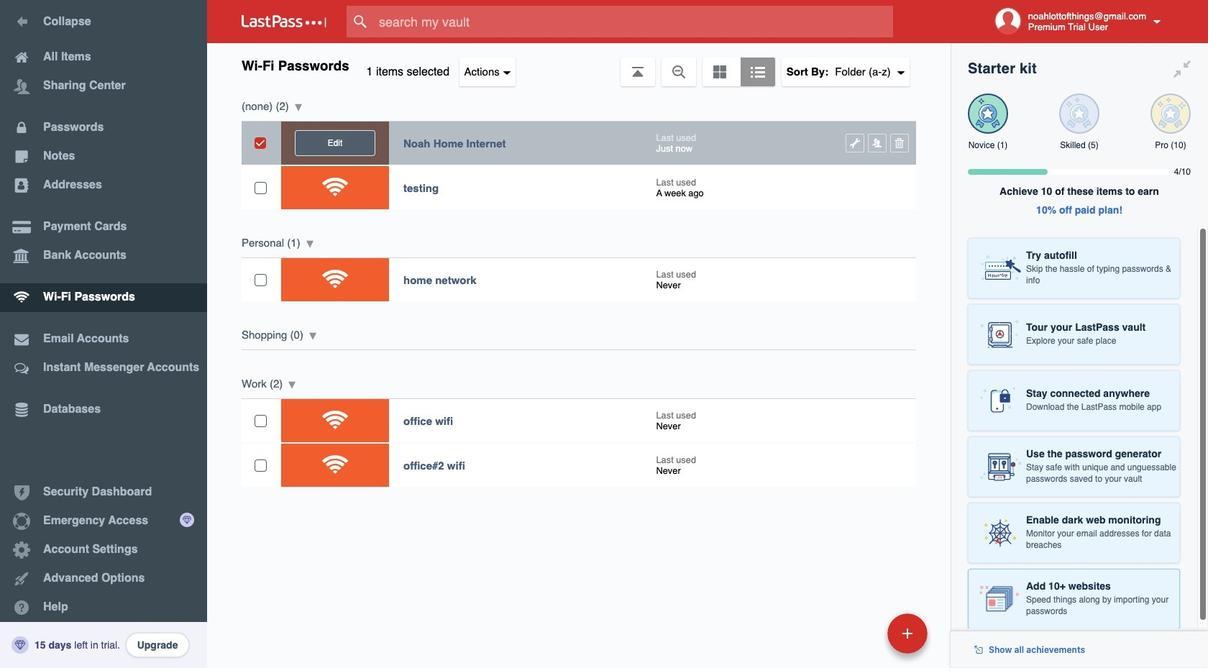 Task type: vqa. For each thing, say whether or not it's contained in the screenshot.
the Search "SEARCH FIELD"
yes



Task type: describe. For each thing, give the bounding box(es) containing it.
search my vault text field
[[347, 6, 921, 37]]

new item navigation
[[789, 609, 937, 668]]



Task type: locate. For each thing, give the bounding box(es) containing it.
main navigation navigation
[[0, 0, 207, 668]]

vault options navigation
[[207, 43, 951, 86]]

lastpass image
[[242, 15, 327, 28]]

Search search field
[[347, 6, 921, 37]]

new item element
[[789, 613, 933, 654]]



